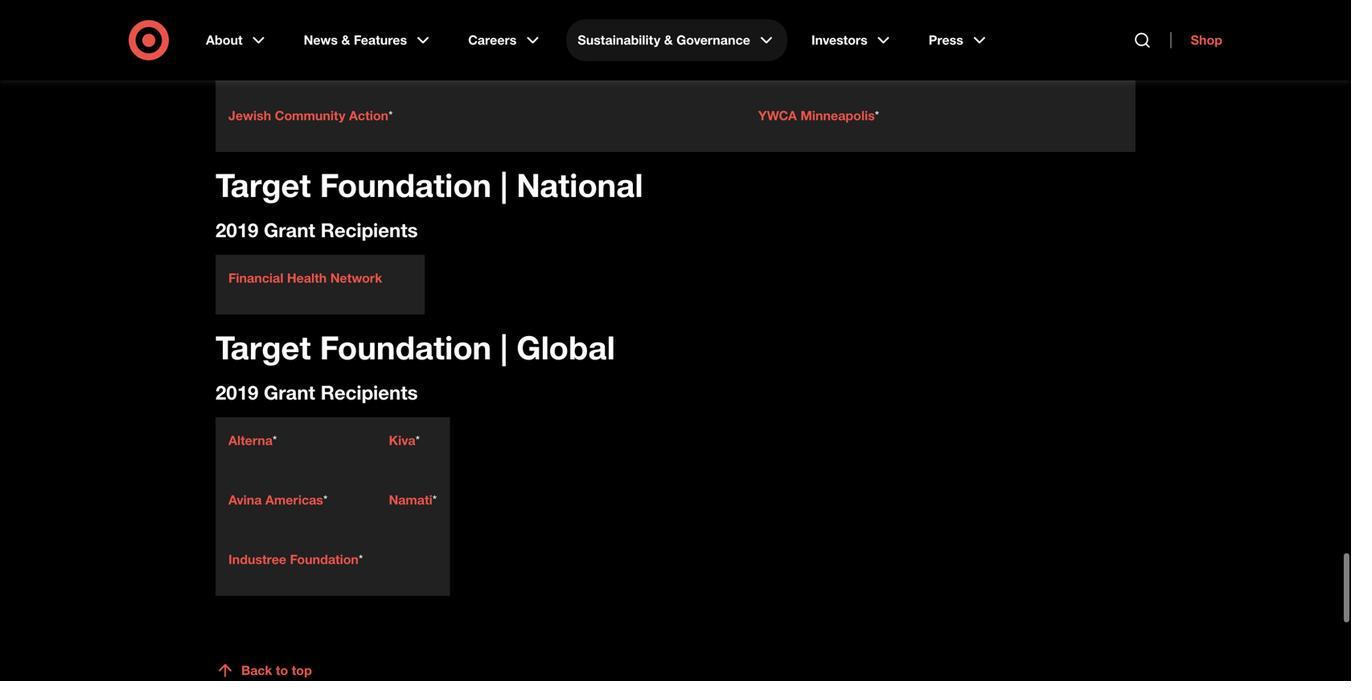 Task type: locate. For each thing, give the bounding box(es) containing it.
target down jewish
[[216, 139, 311, 178]]

national
[[517, 139, 644, 178]]

youthprise link
[[759, 22, 824, 37]]

sustainability
[[578, 32, 661, 48]]

2 2019 grant recipients from the top
[[216, 354, 418, 378]]

target
[[216, 139, 311, 178], [216, 301, 311, 341]]

2 foundation from the top
[[320, 301, 492, 341]]

2 | from the top
[[501, 301, 508, 341]]

&
[[342, 32, 350, 48], [664, 32, 673, 48]]

1 vertical spatial recipients
[[321, 354, 418, 378]]

2 recipients from the top
[[321, 354, 418, 378]]

jewish
[[229, 81, 271, 97]]

program
[[289, 22, 342, 37]]

1 target from the top
[[216, 139, 311, 178]]

grant
[[264, 192, 315, 215], [264, 354, 315, 378]]

jeremiah
[[229, 22, 285, 37]]

2019 grant recipients
[[216, 192, 418, 215], [216, 354, 418, 378]]

2019 up financial
[[216, 192, 259, 215]]

1 vertical spatial |
[[501, 301, 508, 341]]

recipients up network
[[321, 192, 418, 215]]

kiva
[[389, 406, 416, 422]]

about
[[206, 32, 243, 48]]

0 vertical spatial target
[[216, 139, 311, 178]]

1 foundation from the top
[[320, 139, 492, 178]]

sustainability & governance link
[[567, 19, 788, 61]]

grant up the "financial health network" link
[[264, 192, 315, 215]]

1 horizontal spatial &
[[664, 32, 673, 48]]

1 vertical spatial foundation
[[320, 301, 492, 341]]

1 2019 from the top
[[216, 192, 259, 215]]

2019 up alterna link
[[216, 354, 259, 378]]

0 horizontal spatial &
[[342, 32, 350, 48]]

& right news
[[342, 32, 350, 48]]

1 vertical spatial grant
[[264, 354, 315, 378]]

1 vertical spatial 2019 grant recipients
[[216, 354, 418, 378]]

| left national
[[501, 139, 508, 178]]

0 vertical spatial 2019
[[216, 192, 259, 215]]

1 grant from the top
[[264, 192, 315, 215]]

alterna
[[229, 406, 273, 422]]

recipients up kiva
[[321, 354, 418, 378]]

2 target from the top
[[216, 301, 311, 341]]

recipients
[[321, 192, 418, 215], [321, 354, 418, 378]]

2019
[[216, 192, 259, 215], [216, 354, 259, 378]]

grant up alterna *
[[264, 354, 315, 378]]

1 vertical spatial 2019
[[216, 354, 259, 378]]

target down financial
[[216, 301, 311, 341]]

1 2019 grant recipients from the top
[[216, 192, 418, 215]]

0 vertical spatial 2019 grant recipients
[[216, 192, 418, 215]]

alterna link
[[229, 406, 273, 422]]

|
[[501, 139, 508, 178], [501, 301, 508, 341]]

health
[[287, 244, 327, 259]]

global
[[517, 301, 616, 341]]

foundation
[[320, 139, 492, 178], [320, 301, 492, 341]]

jewish community action link
[[229, 81, 389, 97]]

news & features
[[304, 32, 407, 48]]

*
[[342, 22, 347, 37], [389, 81, 393, 97], [875, 81, 880, 97], [273, 406, 277, 422], [416, 406, 420, 422]]

network
[[331, 244, 382, 259]]

shop
[[1191, 32, 1223, 48]]

1 & from the left
[[342, 32, 350, 48]]

| left the global
[[501, 301, 508, 341]]

& for governance
[[664, 32, 673, 48]]

| for national
[[501, 139, 508, 178]]

| for global
[[501, 301, 508, 341]]

0 vertical spatial grant
[[264, 192, 315, 215]]

foundation for national
[[320, 139, 492, 178]]

ywca minneapolis link
[[759, 81, 875, 97]]

2019 grant recipients up health
[[216, 192, 418, 215]]

2 & from the left
[[664, 32, 673, 48]]

0 vertical spatial recipients
[[321, 192, 418, 215]]

0 vertical spatial |
[[501, 139, 508, 178]]

0 vertical spatial foundation
[[320, 139, 492, 178]]

1 | from the top
[[501, 139, 508, 178]]

1 vertical spatial target
[[216, 301, 311, 341]]

2 grant from the top
[[264, 354, 315, 378]]

& left governance
[[664, 32, 673, 48]]

sustainability & governance
[[578, 32, 751, 48]]

2019 grant recipients up alterna *
[[216, 354, 418, 378]]

target for target foundation | national
[[216, 139, 311, 178]]

jewish community action *
[[229, 81, 393, 97]]

careers
[[468, 32, 517, 48]]

news
[[304, 32, 338, 48]]

foundation for global
[[320, 301, 492, 341]]



Task type: describe. For each thing, give the bounding box(es) containing it.
target foundation | national
[[216, 139, 644, 178]]

investors
[[812, 32, 868, 48]]

financial
[[229, 244, 284, 259]]

financial health network link
[[229, 244, 382, 259]]

shop link
[[1171, 32, 1223, 48]]

minneapolis
[[801, 81, 875, 97]]

jeremiah program *
[[229, 22, 347, 37]]

alterna *
[[229, 406, 277, 422]]

jeremiah program link
[[229, 22, 342, 37]]

features
[[354, 32, 407, 48]]

youthprise
[[759, 22, 824, 37]]

community
[[275, 81, 346, 97]]

press link
[[918, 19, 1001, 61]]

target for target foundation | global
[[216, 301, 311, 341]]

about link
[[195, 19, 280, 61]]

2 2019 from the top
[[216, 354, 259, 378]]

financial health network
[[229, 244, 382, 259]]

& for features
[[342, 32, 350, 48]]

kiva *
[[389, 406, 420, 422]]

kiva link
[[389, 406, 416, 422]]

investors link
[[801, 19, 905, 61]]

governance
[[677, 32, 751, 48]]

target foundation | global
[[216, 301, 616, 341]]

news & features link
[[293, 19, 444, 61]]

press
[[929, 32, 964, 48]]

1 recipients from the top
[[321, 192, 418, 215]]

action
[[349, 81, 389, 97]]

ywca
[[759, 81, 797, 97]]

careers link
[[457, 19, 554, 61]]

ywca minneapolis *
[[759, 81, 880, 97]]



Task type: vqa. For each thing, say whether or not it's contained in the screenshot.
About Link at the top left of page
yes



